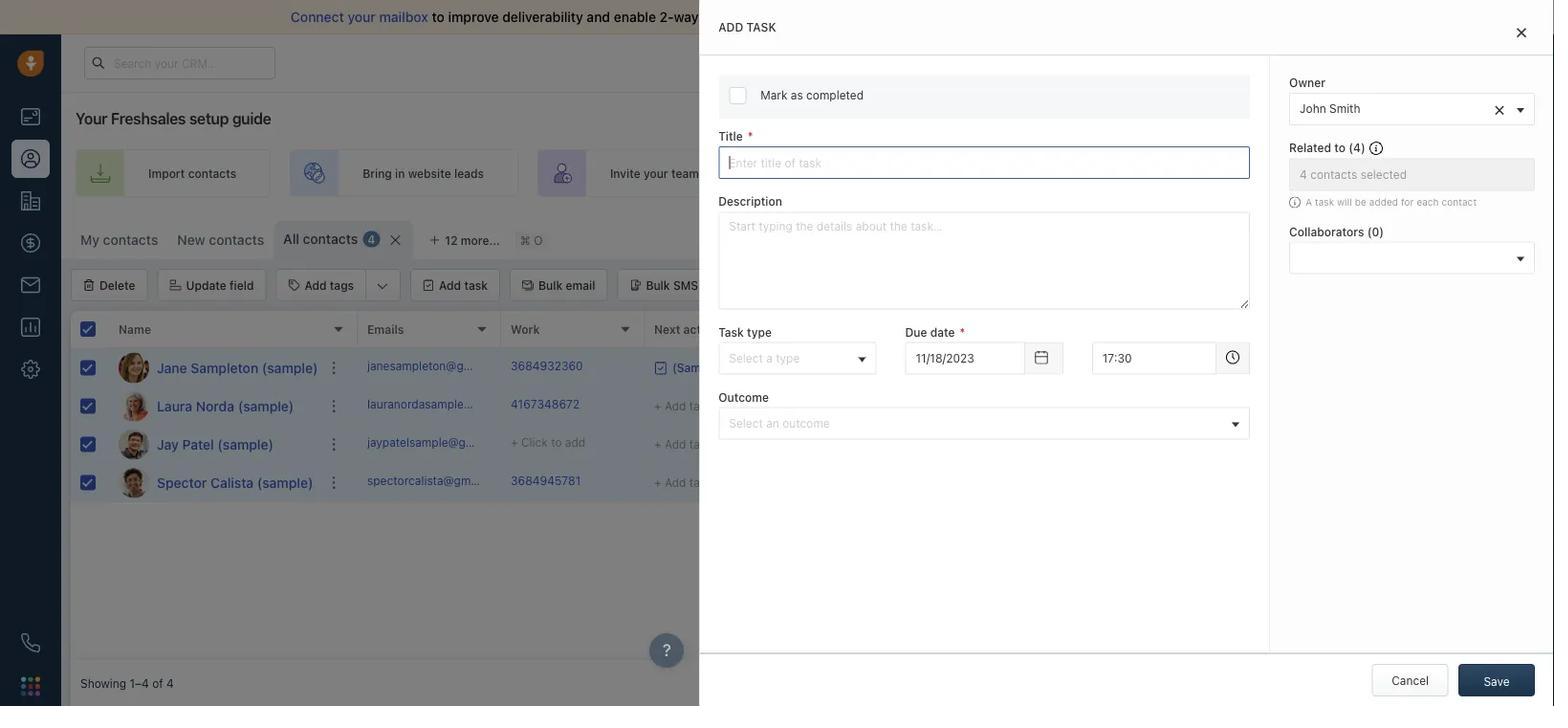 Task type: describe. For each thing, give the bounding box(es) containing it.
create
[[1110, 166, 1147, 180]]

press space to deselect this row. row containing 52
[[358, 349, 1545, 387]]

new contacts
[[177, 232, 264, 248]]

3 + add task from the top
[[654, 476, 712, 489]]

spector calista (sample)
[[157, 475, 313, 490]]

task
[[719, 325, 744, 338]]

save button
[[1459, 664, 1535, 696]]

bulk sms button
[[617, 269, 711, 301]]

container_wx8msf4aqz5i3rn1 image for 52
[[1090, 361, 1103, 375]]

invite your team
[[610, 166, 699, 180]]

next activity
[[654, 322, 725, 336]]

× tab panel
[[700, 0, 1555, 706]]

description
[[719, 195, 783, 208]]

add inside add tags "button"
[[305, 278, 327, 292]]

⌘
[[520, 233, 531, 247]]

angle down image
[[377, 276, 388, 296]]

your freshsales setup guide
[[76, 110, 271, 128]]

john for 52
[[1108, 361, 1134, 374]]

owner
[[1290, 76, 1326, 89]]

row group containing 52
[[358, 349, 1545, 502]]

set up your sales pipeline link
[[1289, 149, 1538, 197]]

click for 52
[[952, 361, 978, 374]]

3684932360 link
[[511, 358, 583, 378]]

janesampleton@gmail.com link
[[367, 358, 512, 378]]

0 vertical spatial type
[[747, 325, 772, 338]]

contacts inside button
[[1342, 231, 1391, 244]]

press space to deselect this row. row containing laura norda (sample)
[[71, 387, 358, 426]]

press space to deselect this row. row containing 37
[[358, 387, 1545, 426]]

phone element
[[11, 624, 50, 662]]

smith inside "×" tab panel
[[1330, 102, 1361, 115]]

spector
[[157, 475, 207, 490]]

jaypatelsample@gmail.com link
[[367, 434, 514, 455]]

1–4
[[130, 676, 149, 690]]

0 vertical spatial email
[[752, 9, 786, 25]]

contacts down a
[[762, 371, 809, 384]]

all
[[283, 231, 299, 247]]

your right invite
[[644, 166, 668, 180]]

+ click to add for 37
[[941, 399, 1016, 413]]

all contacts link
[[283, 230, 358, 249]]

laura norda (sample) link
[[157, 397, 294, 416]]

connect your mailbox link
[[291, 9, 432, 25]]

jay patel (sample)
[[157, 436, 274, 452]]

john smith for 52
[[1108, 361, 1169, 374]]

improve
[[448, 9, 499, 25]]

4167348672 link
[[511, 396, 580, 416]]

laura norda (sample)
[[157, 398, 294, 414]]

set
[[1362, 166, 1380, 180]]

way
[[674, 9, 699, 25]]

be
[[1355, 196, 1367, 207]]

add tags
[[305, 278, 354, 292]]

related
[[1290, 141, 1332, 155]]

name
[[119, 322, 151, 336]]

connect your mailbox to improve deliverability and enable 2-way sync of email conversations.
[[291, 9, 882, 25]]

1 horizontal spatial (
[[1368, 225, 1372, 238]]

jane sampleton (sample)
[[157, 360, 318, 375]]

jay patel (sample) link
[[157, 435, 274, 454]]

contacts right all
[[303, 231, 358, 247]]

0
[[1372, 225, 1380, 238]]

jay
[[157, 436, 179, 452]]

add tags group
[[276, 269, 401, 301]]

my contacts
[[80, 232, 158, 248]]

pipeline
[[1460, 166, 1504, 180]]

task type
[[719, 325, 772, 338]]

name row
[[71, 311, 358, 349]]

Title text field
[[719, 147, 1250, 179]]

smith for 52
[[1137, 361, 1169, 374]]

cancel button
[[1372, 664, 1449, 696]]

+ click to add for 18
[[941, 438, 1016, 451]]

4 right 1–4
[[166, 676, 174, 690]]

select for select an outcome
[[729, 416, 763, 430]]

email inside button
[[566, 278, 595, 292]]

3684932360
[[511, 359, 583, 372]]

import contacts for import contacts button in the right top of the page
[[1302, 231, 1391, 244]]

import contacts group
[[1277, 221, 1433, 254]]

route leads to your team link
[[773, 149, 1018, 197]]

mark as completed
[[761, 88, 864, 102]]

container_wx8msf4aqz5i3rn1 image
[[654, 361, 668, 375]]

new
[[177, 232, 205, 248]]

your
[[76, 110, 107, 128]]

contacts down setup on the top
[[188, 166, 236, 180]]

× dialog
[[700, 0, 1555, 706]]

import contacts link
[[76, 149, 271, 197]]

smith for 18
[[1137, 438, 1169, 451]]

j image for jane sampleton (sample)
[[119, 353, 149, 383]]

collaborators
[[1290, 225, 1365, 238]]

row group containing jane sampleton (sample)
[[71, 349, 358, 502]]

sequence
[[1182, 166, 1235, 180]]

save
[[1484, 674, 1510, 688]]

add for 18
[[996, 438, 1016, 451]]

import contacts button
[[1277, 221, 1400, 254]]

setup
[[189, 110, 229, 128]]

add contact
[[1468, 231, 1535, 244]]

4 inside grid
[[751, 371, 758, 384]]

2-
[[660, 9, 674, 25]]

sales inside create sales sequence link
[[1150, 166, 1179, 180]]

bring in website leads
[[363, 166, 484, 180]]

o
[[534, 233, 543, 247]]

18
[[798, 435, 815, 453]]

task inside button
[[464, 278, 488, 292]]

add for 52
[[996, 361, 1016, 374]]

work
[[511, 322, 540, 336]]

jaypatelsample@gmail.com
[[367, 436, 514, 449]]

3684945781 link
[[511, 472, 581, 493]]

⌘ o
[[520, 233, 543, 247]]

sales inside set up your sales pipeline link
[[1428, 166, 1457, 180]]

grid containing 52
[[71, 309, 1545, 660]]

12 more...
[[445, 233, 500, 247]]

a
[[1306, 196, 1313, 207]]

john for 18
[[1108, 438, 1134, 451]]

up
[[1383, 166, 1397, 180]]

patel
[[182, 436, 214, 452]]

outcome
[[783, 416, 830, 430]]

Search your CRM... text field
[[84, 47, 276, 79]]

phone image
[[21, 633, 40, 652]]

j image for jay patel (sample)
[[119, 429, 149, 460]]

12
[[445, 233, 458, 247]]

contacts right my
[[103, 232, 158, 248]]

(sample) for laura norda (sample)
[[238, 398, 294, 414]]

customize table button
[[1134, 221, 1267, 254]]

conversations.
[[789, 9, 882, 25]]

added
[[1370, 196, 1399, 207]]

import for import contacts link
[[148, 166, 185, 180]]

freshworks switcher image
[[21, 677, 40, 696]]

field
[[230, 278, 254, 292]]

press space to deselect this row. row containing 18
[[358, 426, 1545, 464]]

to inside "×" tab panel
[[1335, 141, 1346, 155]]

12 more... button
[[418, 227, 511, 254]]



Task type: locate. For each thing, give the bounding box(es) containing it.
select inside select an outcome button
[[729, 416, 763, 430]]

1 vertical spatial of
[[152, 676, 163, 690]]

lauranordasample@gmail.com link
[[367, 396, 530, 416]]

( down added
[[1368, 225, 1372, 238]]

leads right "website"
[[454, 166, 484, 180]]

0 vertical spatial (
[[1349, 141, 1354, 155]]

contact inside "×" tab panel
[[1442, 196, 1477, 207]]

0 horizontal spatial team
[[672, 166, 699, 180]]

mark
[[761, 88, 788, 102]]

add task inside button
[[439, 278, 488, 292]]

explore plans link
[[1183, 51, 1278, 74]]

(sample) up spector calista (sample) in the bottom left of the page
[[218, 436, 274, 452]]

2 + click to add from the top
[[941, 399, 1016, 413]]

1 vertical spatial import
[[1302, 231, 1339, 244]]

add inside "×" tab panel
[[719, 21, 744, 34]]

+ click to add
[[941, 361, 1016, 374], [941, 399, 1016, 413], [941, 438, 1016, 451]]

2 select from the top
[[729, 416, 763, 430]]

select a type
[[729, 351, 800, 364]]

container_wx8msf4aqz5i3rn1 image inside invite your team link
[[704, 166, 719, 181]]

0 vertical spatial import contacts
[[148, 166, 236, 180]]

4 inside "×" tab panel
[[1354, 141, 1361, 155]]

press space to deselect this row. row
[[71, 349, 358, 387], [358, 349, 1545, 387], [71, 387, 358, 426], [358, 387, 1545, 426], [71, 426, 358, 464], [358, 426, 1545, 464], [71, 464, 358, 502], [358, 464, 1545, 502]]

for
[[1401, 196, 1414, 207]]

1 horizontal spatial add task
[[719, 21, 776, 34]]

4 right all contacts link
[[368, 232, 375, 246]]

0 horizontal spatial )
[[1361, 141, 1366, 155]]

(sample) right sampleton
[[262, 360, 318, 375]]

0 vertical spatial add task
[[719, 21, 776, 34]]

0 vertical spatial qualified
[[1249, 361, 1298, 374]]

explore plans
[[1193, 56, 1268, 69]]

contact inside button
[[1493, 231, 1535, 244]]

create sales sequence
[[1110, 166, 1235, 180]]

deliverability
[[503, 9, 583, 25]]

container_wx8msf4aqz5i3rn1 image
[[704, 166, 719, 181], [1090, 361, 1103, 375], [1090, 399, 1103, 413], [1090, 438, 1103, 451]]

None text field
[[1290, 158, 1535, 191], [1092, 342, 1217, 374], [1290, 158, 1535, 191], [1092, 342, 1217, 374]]

-- text field
[[906, 342, 1025, 374]]

0 vertical spatial + click to add
[[941, 361, 1016, 374]]

john inside "×" tab panel
[[1300, 102, 1327, 115]]

2 + add task from the top
[[654, 438, 712, 451]]

2 bulk from the left
[[646, 278, 670, 292]]

select a type button
[[719, 342, 877, 374]]

1 j image from the top
[[119, 353, 149, 383]]

) down added
[[1380, 225, 1384, 238]]

unqualified
[[1249, 438, 1311, 451]]

2 qualified from the top
[[1249, 399, 1298, 413]]

press space to deselect this row. row containing jay patel (sample)
[[71, 426, 358, 464]]

import down a
[[1302, 231, 1339, 244]]

john smith for 18
[[1108, 438, 1169, 451]]

bulk for bulk email
[[539, 278, 563, 292]]

route
[[846, 166, 878, 180]]

1 horizontal spatial sales
[[1428, 166, 1457, 180]]

enable
[[614, 9, 656, 25]]

1 vertical spatial + add task
[[654, 438, 712, 451]]

contact
[[1442, 196, 1477, 207], [1493, 231, 1535, 244]]

)
[[1361, 141, 1366, 155], [1380, 225, 1384, 238]]

emails
[[367, 322, 404, 336]]

select inside select a type button
[[729, 351, 763, 364]]

bring in website leads link
[[290, 149, 518, 197]]

add for 37
[[996, 399, 1016, 413]]

norda
[[196, 398, 234, 414]]

activity
[[684, 322, 725, 336]]

1 horizontal spatial team
[[956, 166, 984, 180]]

2 sales from the left
[[1428, 166, 1457, 180]]

invite your team link
[[538, 149, 754, 197]]

import contacts for import contacts link
[[148, 166, 236, 180]]

2 leads from the left
[[881, 166, 911, 180]]

press space to deselect this row. row containing spector calista (sample)
[[71, 464, 358, 502]]

your left mailbox
[[348, 9, 376, 25]]

bulk
[[539, 278, 563, 292], [646, 278, 670, 292]]

select down the outcome at left
[[729, 416, 763, 430]]

0 horizontal spatial bulk
[[539, 278, 563, 292]]

0 horizontal spatial add task
[[439, 278, 488, 292]]

0 horizontal spatial type
[[747, 325, 772, 338]]

2 row group from the left
[[358, 349, 1545, 502]]

4 contacts selected.
[[751, 371, 862, 384]]

close image
[[1517, 27, 1527, 38]]

john smith inside "×" tab panel
[[1300, 102, 1361, 115]]

0 horizontal spatial sales
[[1150, 166, 1179, 180]]

1 horizontal spatial )
[[1380, 225, 1384, 238]]

due
[[906, 325, 928, 338]]

(sample) for spector calista (sample)
[[257, 475, 313, 490]]

freshsales
[[111, 110, 186, 128]]

explore
[[1193, 56, 1235, 69]]

1 sales from the left
[[1150, 166, 1179, 180]]

update field
[[186, 278, 254, 292]]

contact right each
[[1442, 196, 1477, 207]]

spectorcalista@gmail.com link
[[367, 472, 509, 493]]

container_wx8msf4aqz5i3rn1 image for 37
[[1090, 399, 1103, 413]]

0 vertical spatial j image
[[119, 353, 149, 383]]

+ add task for 37
[[654, 399, 712, 413]]

sales right create
[[1150, 166, 1179, 180]]

bulk for bulk sms
[[646, 278, 670, 292]]

s image
[[119, 467, 149, 498]]

of right sync
[[736, 9, 748, 25]]

john
[[1300, 102, 1327, 115], [1108, 361, 1134, 374], [1108, 399, 1134, 413], [1108, 438, 1134, 451]]

import for import contacts button in the right top of the page
[[1302, 231, 1339, 244]]

contact down the pipeline
[[1493, 231, 1535, 244]]

4167348672
[[511, 397, 580, 411]]

click for 37
[[952, 399, 978, 413]]

team up start typing the details about the task… text field
[[956, 166, 984, 180]]

1 vertical spatial import contacts
[[1302, 231, 1391, 244]]

grid
[[71, 309, 1545, 660]]

add task down 12 more... 'button'
[[439, 278, 488, 292]]

4 inside 'all contacts 4'
[[368, 232, 375, 246]]

1 horizontal spatial of
[[736, 9, 748, 25]]

+ click to add for 52
[[941, 361, 1016, 374]]

to
[[432, 9, 445, 25], [1335, 141, 1346, 155], [914, 166, 925, 180], [982, 361, 993, 374], [982, 399, 993, 413], [551, 436, 562, 449], [982, 438, 993, 451]]

bulk left 'sms'
[[646, 278, 670, 292]]

jane sampleton (sample) link
[[157, 358, 318, 377]]

0 horizontal spatial email
[[566, 278, 595, 292]]

import
[[148, 166, 185, 180], [1302, 231, 1339, 244]]

1 vertical spatial add task
[[439, 278, 488, 292]]

select left a
[[729, 351, 763, 364]]

0 horizontal spatial of
[[152, 676, 163, 690]]

1 horizontal spatial contact
[[1493, 231, 1535, 244]]

showing
[[80, 676, 126, 690]]

1 vertical spatial type
[[776, 351, 800, 364]]

4 down select a type
[[751, 371, 758, 384]]

select for select a type
[[729, 351, 763, 364]]

0 vertical spatial )
[[1361, 141, 1366, 155]]

contacts down be
[[1342, 231, 1391, 244]]

0 vertical spatial of
[[736, 9, 748, 25]]

1 row group from the left
[[71, 349, 358, 502]]

qualified
[[1249, 361, 1298, 374], [1249, 399, 1298, 413], [1249, 476, 1298, 489]]

laura
[[157, 398, 192, 414]]

title
[[719, 130, 743, 143]]

click for 18
[[952, 438, 978, 451]]

add inside add contact button
[[1468, 231, 1490, 244]]

route leads to your team
[[846, 166, 984, 180]]

1 select from the top
[[729, 351, 763, 364]]

l image
[[119, 391, 149, 421]]

spector calista (sample) link
[[157, 473, 313, 492]]

calista
[[210, 475, 254, 490]]

of right 1–4
[[152, 676, 163, 690]]

smith
[[1330, 102, 1361, 115], [1137, 361, 1169, 374], [1137, 399, 1169, 413], [1137, 438, 1169, 451]]

(sample) down jane sampleton (sample) link
[[238, 398, 294, 414]]

add task right way
[[719, 21, 776, 34]]

john for 37
[[1108, 399, 1134, 413]]

sales up each
[[1428, 166, 1457, 180]]

customize table
[[1165, 231, 1255, 244]]

bring
[[363, 166, 392, 180]]

bulk inside button
[[646, 278, 670, 292]]

0 horizontal spatial contact
[[1442, 196, 1477, 207]]

0 horizontal spatial (
[[1349, 141, 1354, 155]]

bulk inside button
[[539, 278, 563, 292]]

1 vertical spatial j image
[[119, 429, 149, 460]]

date
[[931, 325, 955, 338]]

leads
[[454, 166, 484, 180], [881, 166, 911, 180]]

0 vertical spatial import
[[148, 166, 185, 180]]

2 j image from the top
[[119, 429, 149, 460]]

(sample) for jane sampleton (sample)
[[262, 360, 318, 375]]

type up select a type
[[747, 325, 772, 338]]

1 vertical spatial email
[[566, 278, 595, 292]]

import contacts inside button
[[1302, 231, 1391, 244]]

(sample) right calista
[[257, 475, 313, 490]]

your
[[348, 9, 376, 25], [644, 166, 668, 180], [928, 166, 953, 180], [1401, 166, 1425, 180]]

tags
[[330, 278, 354, 292]]

1 horizontal spatial import
[[1302, 231, 1339, 244]]

0 vertical spatial contact
[[1442, 196, 1477, 207]]

j image
[[119, 353, 149, 383], [119, 429, 149, 460]]

+ add task for 18
[[654, 438, 712, 451]]

1 vertical spatial + click to add
[[941, 399, 1016, 413]]

add task button
[[410, 269, 500, 301]]

import inside button
[[1302, 231, 1339, 244]]

customize
[[1165, 231, 1224, 244]]

set up your sales pipeline
[[1362, 166, 1504, 180]]

press space to deselect this row. row containing jane sampleton (sample)
[[71, 349, 358, 387]]

(sample) for jay patel (sample)
[[218, 436, 274, 452]]

in
[[395, 166, 405, 180]]

( right related on the top right of the page
[[1349, 141, 1354, 155]]

qualified for 52
[[1249, 361, 1298, 374]]

1 team from the left
[[672, 166, 699, 180]]

1 horizontal spatial type
[[776, 351, 800, 364]]

jaypatelsample@gmail.com + click to add
[[367, 436, 586, 449]]

outcome
[[719, 390, 769, 404]]

your right up
[[1401, 166, 1425, 180]]

lauranordasample@gmail.com
[[367, 397, 530, 411]]

Start typing the details about the task… text field
[[719, 212, 1250, 309]]

0 horizontal spatial import contacts
[[148, 166, 236, 180]]

website
[[408, 166, 451, 180]]

add inside add task button
[[439, 278, 461, 292]]

1 vertical spatial qualified
[[1249, 399, 1298, 413]]

update field button
[[157, 269, 266, 301]]

1 vertical spatial select
[[729, 416, 763, 430]]

sync
[[702, 9, 732, 25]]

select an outcome button
[[719, 407, 1250, 440]]

add tags button
[[277, 270, 366, 300]]

j image left jay
[[119, 429, 149, 460]]

) up set
[[1361, 141, 1366, 155]]

contacts right new
[[209, 232, 264, 248]]

4
[[1354, 141, 1361, 155], [368, 232, 375, 246], [751, 371, 758, 384], [166, 676, 174, 690]]

add
[[719, 21, 744, 34], [1468, 231, 1490, 244], [305, 278, 327, 292], [439, 278, 461, 292], [665, 399, 686, 413], [665, 438, 686, 451], [665, 476, 686, 489]]

1 bulk from the left
[[539, 278, 563, 292]]

1 horizontal spatial import contacts
[[1302, 231, 1391, 244]]

1 horizontal spatial leads
[[881, 166, 911, 180]]

1 qualified from the top
[[1249, 361, 1298, 374]]

john smith for 37
[[1108, 399, 1169, 413]]

3 + click to add from the top
[[941, 438, 1016, 451]]

1 vertical spatial (
[[1368, 225, 1372, 238]]

3 qualified from the top
[[1249, 476, 1298, 489]]

1 horizontal spatial email
[[752, 9, 786, 25]]

smith for 37
[[1137, 399, 1169, 413]]

more...
[[461, 233, 500, 247]]

team right invite
[[672, 166, 699, 180]]

2 vertical spatial qualified
[[1249, 476, 1298, 489]]

1 leads from the left
[[454, 166, 484, 180]]

leads right route at the right of the page
[[881, 166, 911, 180]]

0 vertical spatial select
[[729, 351, 763, 364]]

your right route at the right of the page
[[928, 166, 953, 180]]

1 + add task from the top
[[654, 399, 712, 413]]

type inside button
[[776, 351, 800, 364]]

1 vertical spatial )
[[1380, 225, 1384, 238]]

2 vertical spatial + add task
[[654, 476, 712, 489]]

0 horizontal spatial import
[[148, 166, 185, 180]]

qualified for 37
[[1249, 399, 1298, 413]]

3684945781
[[511, 474, 581, 487]]

sms
[[673, 278, 699, 292]]

1 vertical spatial contact
[[1493, 231, 1535, 244]]

add task inside "×" tab panel
[[719, 21, 776, 34]]

type
[[747, 325, 772, 338], [776, 351, 800, 364]]

container_wx8msf4aqz5i3rn1 image for 18
[[1090, 438, 1103, 451]]

1 + click to add from the top
[[941, 361, 1016, 374]]

tags
[[941, 322, 968, 336]]

press space to deselect this row. row containing spectorcalista@gmail.com
[[358, 464, 1545, 502]]

cell
[[1362, 349, 1506, 387], [1506, 349, 1545, 387], [1362, 387, 1506, 425], [1506, 387, 1545, 425], [1362, 426, 1506, 463], [1506, 426, 1545, 463], [788, 464, 932, 501], [932, 464, 1075, 501], [1075, 464, 1219, 501], [1362, 464, 1506, 501], [1506, 464, 1545, 501]]

add contact button
[[1442, 221, 1545, 254]]

invite
[[610, 166, 641, 180]]

my
[[80, 232, 99, 248]]

a task will be added for each contact
[[1306, 196, 1477, 207]]

+
[[941, 361, 949, 374], [941, 399, 949, 413], [654, 399, 662, 413], [511, 436, 518, 449], [941, 438, 949, 451], [654, 438, 662, 451], [654, 476, 662, 489]]

spectorcalista@gmail.com 3684945781
[[367, 474, 581, 487]]

1 horizontal spatial bulk
[[646, 278, 670, 292]]

0 vertical spatial + add task
[[654, 399, 712, 413]]

bulk down o
[[539, 278, 563, 292]]

showing 1–4 of 4
[[80, 676, 174, 690]]

type right a
[[776, 351, 800, 364]]

j image left jane
[[119, 353, 149, 383]]

2 team from the left
[[956, 166, 984, 180]]

row group
[[71, 349, 358, 502], [358, 349, 1545, 502]]

4 right related on the top right of the page
[[1354, 141, 1361, 155]]

import down your freshsales setup guide
[[148, 166, 185, 180]]

2 vertical spatial + click to add
[[941, 438, 1016, 451]]

cancel
[[1392, 674, 1429, 687]]

0 horizontal spatial leads
[[454, 166, 484, 180]]



Task type: vqa. For each thing, say whether or not it's contained in the screenshot.
the bottom Import
yes



